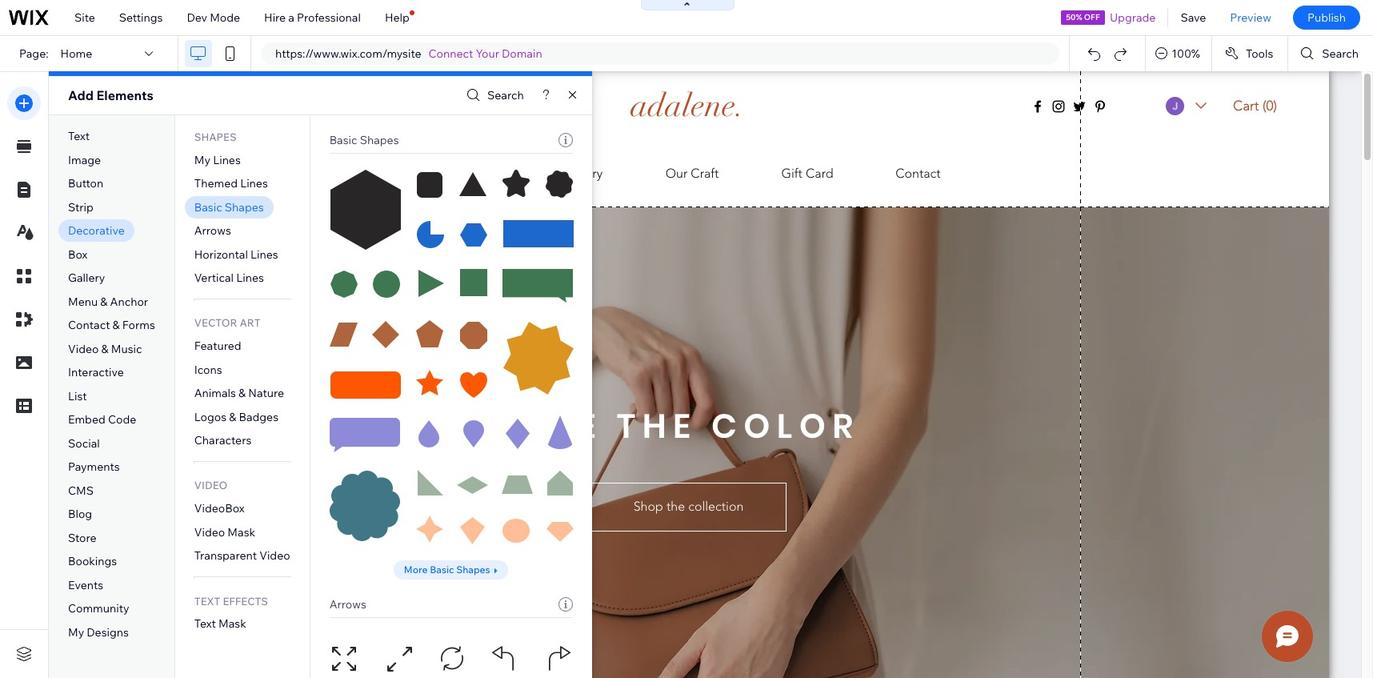 Task type: describe. For each thing, give the bounding box(es) containing it.
icons
[[194, 363, 222, 377]]

0 vertical spatial search button
[[1289, 36, 1374, 71]]

code
[[108, 413, 136, 427]]

vector
[[194, 317, 237, 329]]

help
[[385, 10, 410, 25]]

vertical lines
[[194, 271, 264, 285]]

store
[[68, 531, 96, 545]]

horizontal lines
[[194, 247, 278, 262]]

logos & badges
[[194, 410, 279, 424]]

lines for horizontal lines
[[251, 247, 278, 262]]

& for music
[[101, 342, 109, 356]]

blog
[[68, 507, 92, 522]]

hire a professional
[[264, 10, 361, 25]]

video for video mask
[[194, 525, 225, 540]]

video for video & music
[[68, 342, 99, 356]]

box
[[68, 247, 88, 262]]

designs
[[87, 625, 129, 640]]

decorative
[[68, 224, 125, 238]]

more basic shapes
[[404, 564, 490, 576]]

embed code
[[68, 413, 136, 427]]

0 horizontal spatial basic
[[194, 200, 222, 214]]

& for anchor
[[100, 294, 108, 309]]

tools button
[[1213, 36, 1289, 71]]

themed lines
[[194, 176, 268, 191]]

interactive
[[68, 365, 124, 380]]

save button
[[1169, 0, 1219, 35]]

text for text mask
[[194, 617, 216, 631]]

more
[[404, 564, 428, 576]]

tools
[[1247, 46, 1274, 61]]

contact
[[68, 318, 110, 333]]

settings
[[119, 10, 163, 25]]

my for my lines
[[194, 153, 211, 167]]

my lines
[[194, 153, 241, 167]]

video for video
[[194, 479, 228, 492]]

strip
[[68, 200, 94, 214]]

0 vertical spatial arrows
[[194, 224, 231, 238]]

lines for my lines
[[213, 153, 241, 167]]

& for forms
[[113, 318, 120, 333]]

& for nature
[[239, 386, 246, 401]]

site
[[74, 10, 95, 25]]

text for text effects
[[194, 594, 221, 607]]

your
[[476, 46, 500, 61]]

list
[[68, 389, 87, 403]]

animals
[[194, 386, 236, 401]]

a
[[288, 10, 295, 25]]

0 horizontal spatial search
[[488, 88, 524, 102]]

forms
[[122, 318, 155, 333]]

add
[[68, 87, 94, 103]]

horizontal
[[194, 247, 248, 262]]

dev mode
[[187, 10, 240, 25]]

menu
[[68, 294, 98, 309]]

embed
[[68, 413, 105, 427]]

featured
[[194, 339, 241, 353]]

art
[[240, 317, 261, 329]]

vector art
[[194, 317, 261, 329]]

0 vertical spatial search
[[1323, 46, 1359, 61]]

video & music
[[68, 342, 142, 356]]

dev
[[187, 10, 207, 25]]

shapes inside button
[[457, 564, 490, 576]]

community
[[68, 602, 129, 616]]

button
[[68, 176, 104, 191]]

off
[[1085, 12, 1101, 22]]

professional
[[297, 10, 361, 25]]

publish
[[1308, 10, 1347, 25]]

preview
[[1231, 10, 1272, 25]]

text for text
[[68, 129, 90, 143]]

characters
[[194, 433, 252, 448]]



Task type: locate. For each thing, give the bounding box(es) containing it.
mask
[[228, 525, 255, 540], [219, 617, 246, 631]]

connect
[[429, 46, 473, 61]]

anchor
[[110, 294, 148, 309]]

video right transparent
[[260, 549, 290, 563]]

music
[[111, 342, 142, 356]]

transparent video
[[194, 549, 290, 563]]

basic
[[330, 133, 358, 147], [194, 200, 222, 214], [430, 564, 454, 576]]

1 vertical spatial search
[[488, 88, 524, 102]]

1 vertical spatial search button
[[463, 84, 524, 107]]

1 horizontal spatial my
[[194, 153, 211, 167]]

0 vertical spatial basic shapes
[[330, 133, 399, 147]]

1 horizontal spatial basic
[[330, 133, 358, 147]]

& for badges
[[229, 410, 236, 424]]

videobox
[[194, 502, 245, 516]]

video down "contact"
[[68, 342, 99, 356]]

video down videobox
[[194, 525, 225, 540]]

1 vertical spatial my
[[68, 625, 84, 640]]

nature
[[248, 386, 284, 401]]

mask up transparent video
[[228, 525, 255, 540]]

lines down horizontal lines
[[236, 271, 264, 285]]

gallery
[[68, 271, 105, 285]]

1 vertical spatial arrows
[[330, 597, 367, 612]]

50% off
[[1067, 12, 1101, 22]]

elements
[[96, 87, 153, 103]]

lines for vertical lines
[[236, 271, 264, 285]]

contact & forms
[[68, 318, 155, 333]]

0 horizontal spatial arrows
[[194, 224, 231, 238]]

https://www.wix.com/mysite
[[275, 46, 422, 61]]

& left forms in the left of the page
[[113, 318, 120, 333]]

mode
[[210, 10, 240, 25]]

text
[[68, 129, 90, 143], [194, 594, 221, 607], [194, 617, 216, 631]]

0 vertical spatial text
[[68, 129, 90, 143]]

basic shapes
[[330, 133, 399, 147], [194, 200, 264, 214]]

domain
[[502, 46, 543, 61]]

100% button
[[1147, 36, 1212, 71]]

badges
[[239, 410, 279, 424]]

50%
[[1067, 12, 1083, 22]]

effects
[[223, 594, 268, 607]]

publish button
[[1294, 6, 1361, 30]]

100%
[[1172, 46, 1201, 61]]

text mask
[[194, 617, 246, 631]]

mask for video mask
[[228, 525, 255, 540]]

& right logos
[[229, 410, 236, 424]]

cms
[[68, 484, 94, 498]]

1 horizontal spatial search
[[1323, 46, 1359, 61]]

& right menu
[[100, 294, 108, 309]]

video up videobox
[[194, 479, 228, 492]]

mask down text effects
[[219, 617, 246, 631]]

0 vertical spatial my
[[194, 153, 211, 167]]

my designs
[[68, 625, 129, 640]]

hire
[[264, 10, 286, 25]]

video mask
[[194, 525, 255, 540]]

my left the designs
[[68, 625, 84, 640]]

vertical
[[194, 271, 234, 285]]

1 horizontal spatial basic shapes
[[330, 133, 399, 147]]

save
[[1181, 10, 1207, 25]]

1 horizontal spatial arrows
[[330, 597, 367, 612]]

upgrade
[[1110, 10, 1156, 25]]

1 vertical spatial basic
[[194, 200, 222, 214]]

transparent
[[194, 549, 257, 563]]

search down domain
[[488, 88, 524, 102]]

search button down "your"
[[463, 84, 524, 107]]

search button
[[1289, 36, 1374, 71], [463, 84, 524, 107]]

mask for text mask
[[219, 617, 246, 631]]

lines for themed lines
[[240, 176, 268, 191]]

2 horizontal spatial basic
[[430, 564, 454, 576]]

lines
[[213, 153, 241, 167], [240, 176, 268, 191], [251, 247, 278, 262], [236, 271, 264, 285]]

& left nature
[[239, 386, 246, 401]]

home
[[61, 46, 92, 61]]

image
[[68, 153, 101, 167]]

search down the publish button
[[1323, 46, 1359, 61]]

my for my designs
[[68, 625, 84, 640]]

my up themed
[[194, 153, 211, 167]]

&
[[100, 294, 108, 309], [113, 318, 120, 333], [101, 342, 109, 356], [239, 386, 246, 401], [229, 410, 236, 424]]

1 vertical spatial mask
[[219, 617, 246, 631]]

0 vertical spatial mask
[[228, 525, 255, 540]]

& left music
[[101, 342, 109, 356]]

search button down publish
[[1289, 36, 1374, 71]]

2 vertical spatial basic
[[430, 564, 454, 576]]

bookings
[[68, 554, 117, 569]]

text down text effects
[[194, 617, 216, 631]]

basic inside button
[[430, 564, 454, 576]]

2 vertical spatial text
[[194, 617, 216, 631]]

1 vertical spatial basic shapes
[[194, 200, 264, 214]]

1 vertical spatial text
[[194, 594, 221, 607]]

preview button
[[1219, 0, 1284, 35]]

text up "text mask"
[[194, 594, 221, 607]]

my
[[194, 153, 211, 167], [68, 625, 84, 640]]

menu & anchor
[[68, 294, 148, 309]]

lines up themed lines
[[213, 153, 241, 167]]

add elements
[[68, 87, 153, 103]]

events
[[68, 578, 103, 592]]

0 horizontal spatial my
[[68, 625, 84, 640]]

payments
[[68, 460, 120, 474]]

text up image
[[68, 129, 90, 143]]

1 horizontal spatial search button
[[1289, 36, 1374, 71]]

video
[[68, 342, 99, 356], [194, 479, 228, 492], [194, 525, 225, 540], [260, 549, 290, 563]]

lines up vertical lines
[[251, 247, 278, 262]]

arrows
[[194, 224, 231, 238], [330, 597, 367, 612]]

0 horizontal spatial search button
[[463, 84, 524, 107]]

social
[[68, 436, 100, 451]]

themed
[[194, 176, 238, 191]]

more basic shapes button
[[394, 560, 509, 580]]

lines right themed
[[240, 176, 268, 191]]

https://www.wix.com/mysite connect your domain
[[275, 46, 543, 61]]

0 horizontal spatial basic shapes
[[194, 200, 264, 214]]

text effects
[[194, 594, 268, 607]]

logos
[[194, 410, 227, 424]]

search
[[1323, 46, 1359, 61], [488, 88, 524, 102]]

animals & nature
[[194, 386, 284, 401]]

0 vertical spatial basic
[[330, 133, 358, 147]]



Task type: vqa. For each thing, say whether or not it's contained in the screenshot.
the rightmost the Results
no



